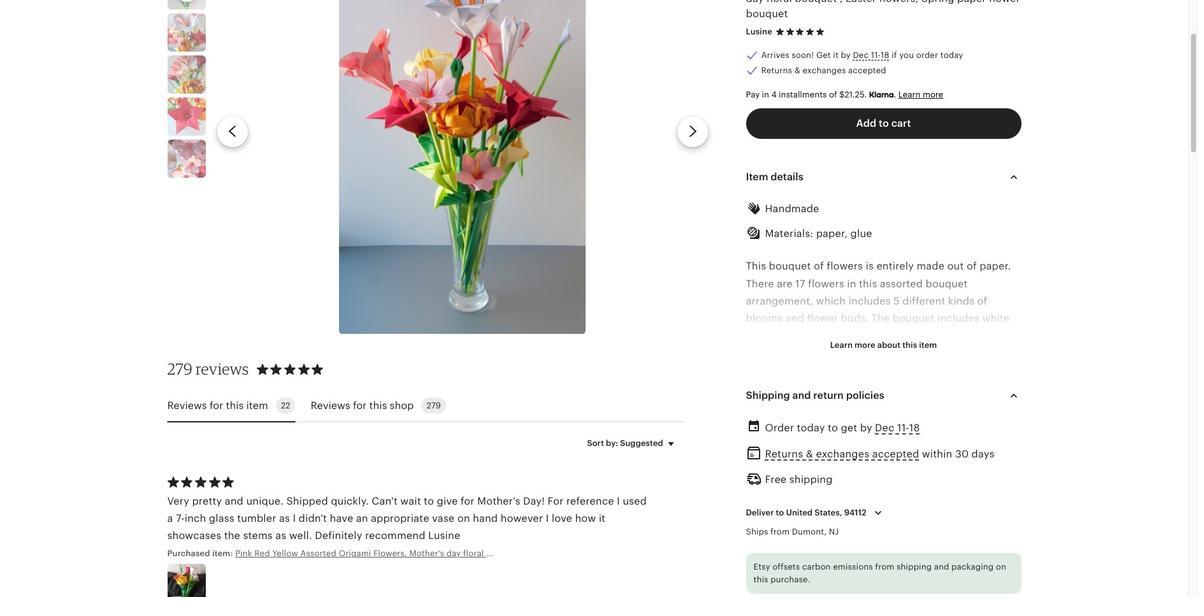 Task type: locate. For each thing, give the bounding box(es) containing it.
soon! get
[[792, 50, 831, 60]]

by right get
[[860, 422, 872, 433]]

purchased
[[167, 549, 210, 559]]

0 vertical spatial accepted
[[848, 66, 887, 75]]

1 vertical spatial on
[[996, 562, 1007, 572]]

1 horizontal spatial shipping
[[897, 562, 932, 572]]

and
[[786, 313, 804, 324], [813, 348, 832, 359], [793, 390, 811, 401], [225, 496, 243, 507], [934, 562, 949, 572]]

this inside dropdown button
[[903, 341, 917, 350]]

this
[[746, 261, 766, 272]]

returns & exchanges accepted button
[[765, 445, 919, 463]]

flower up balloon
[[807, 313, 838, 324]]

reviews down 279 reviews
[[167, 400, 207, 411]]

& left that
[[806, 449, 813, 459]]

reviews for reviews for this shop
[[311, 400, 350, 411]]

1 vertical spatial 11-
[[897, 422, 909, 433]]

11- left if
[[871, 50, 881, 60]]

dec
[[853, 50, 869, 60], [875, 422, 895, 433]]

entirely
[[877, 261, 914, 272]]

includes
[[849, 296, 891, 307], [938, 313, 980, 324]]

more
[[923, 90, 944, 99], [855, 341, 876, 350]]

glass down pretty
[[209, 513, 234, 524]]

for
[[548, 496, 564, 507]]

installments
[[779, 90, 827, 99]]

0 horizontal spatial 279
[[167, 360, 192, 379]]

1 vertical spatial do
[[790, 417, 803, 428]]

to
[[879, 118, 889, 129], [828, 422, 838, 433], [424, 496, 434, 507], [776, 508, 784, 518]]

0 vertical spatial dec
[[853, 50, 869, 60]]

this inside this  bouquet of flowers is entirely made out of paper. there are 17  flowers in this assorted bouquet arrangement, which includes 5 different kinds of blooms and flower buds. the bouquet includes white lilies, pink balloon flowers, red star flowers, deep yellow roses, and light yellow field lilies.
[[859, 278, 877, 289]]

1 horizontal spatial &
[[806, 449, 813, 459]]

item details button
[[735, 162, 1033, 193]]

0 horizontal spatial from
[[771, 527, 790, 537]]

to inside the very pretty and unique. shipped quickly. can't wait to give for mother's day! for reference i used a 7-inch glass tumbler as i didn't have an appropriate vase on hand however i love how it showcases the stems as well. definitely recommend lusine
[[424, 496, 434, 507]]

this down entirely
[[859, 278, 877, 289]]

is left 'within'
[[911, 452, 918, 462]]

cart
[[892, 118, 911, 129]]

flowers, right easter
[[555, 549, 587, 559]]

1 horizontal spatial reviews
[[311, 400, 350, 411]]

learn right .
[[899, 90, 921, 99]]

i left love
[[546, 513, 549, 524]]

in
[[762, 90, 769, 99], [847, 278, 856, 289], [987, 452, 996, 462]]

0 horizontal spatial i
[[293, 513, 296, 524]]

for right give
[[461, 496, 475, 507]]

do for cut
[[790, 417, 803, 428]]

arrangement,
[[746, 296, 813, 307]]

for for shop
[[353, 400, 367, 411]]

item details
[[746, 172, 804, 182]]

1 vertical spatial 279
[[427, 401, 441, 411]]

1 vertical spatial dec
[[875, 422, 895, 433]]

shipped
[[286, 496, 328, 507]]

—please inside —please note that the glass vase is not included in the price.
[[746, 452, 787, 462]]

is inside —please note that the glass vase is not included in the price.
[[911, 452, 918, 462]]

0 horizontal spatial on
[[457, 513, 470, 524]]

do down shipping and return policies
[[790, 417, 803, 428]]

& down soon! get at the right top of the page
[[795, 66, 801, 75]]

i
[[617, 496, 620, 507], [293, 513, 296, 524], [546, 513, 549, 524]]

0 vertical spatial exchanges
[[803, 66, 846, 75]]

2 vertical spatial not
[[921, 452, 938, 462]]

details
[[771, 172, 804, 182]]

0 horizontal spatial learn
[[830, 341, 853, 350]]

0 vertical spatial item
[[919, 341, 937, 350]]

which
[[816, 296, 846, 307]]

yellow down the red
[[860, 348, 892, 359]]

the right days at the right of the page
[[999, 452, 1015, 462]]

to right wait
[[424, 496, 434, 507]]

and down balloon
[[813, 348, 832, 359]]

exchanges down order today to get by dec 11-18
[[816, 449, 870, 459]]

1 horizontal spatial yellow
[[860, 348, 892, 359]]

0 vertical spatial on
[[457, 513, 470, 524]]

and left return
[[793, 390, 811, 401]]

not left cut
[[806, 417, 822, 428]]

this down reviews at the left of the page
[[226, 400, 244, 411]]

more left about at the right of page
[[855, 341, 876, 350]]

1 vertical spatial &
[[806, 449, 813, 459]]

item
[[919, 341, 937, 350], [246, 400, 268, 411]]

for
[[210, 400, 223, 411], [353, 400, 367, 411], [461, 496, 475, 507]]

—please up 'price.'
[[746, 452, 787, 462]]

1 horizontal spatial from
[[875, 562, 895, 572]]

i left used
[[617, 496, 620, 507]]

as up well.
[[279, 513, 290, 524]]

1 horizontal spatial 11-
[[897, 422, 909, 433]]

reviews
[[167, 400, 207, 411], [311, 400, 350, 411]]

279 left reviews at the left of the page
[[167, 360, 192, 379]]

accepted down dec 11-18 button
[[872, 449, 919, 459]]

lusine
[[746, 27, 772, 37], [428, 531, 460, 541]]

1 vertical spatial mother's
[[409, 549, 444, 559]]

0 vertical spatial &
[[795, 66, 801, 75]]

roses,
[[781, 348, 810, 359]]

1 —please from the top
[[746, 382, 787, 393]]

more right .
[[923, 90, 944, 99]]

includes up the
[[849, 296, 891, 307]]

arrives soon! get it by dec 11-18 if you order today
[[761, 50, 963, 60]]

for for item
[[210, 400, 223, 411]]

2 do from the top
[[790, 417, 803, 428]]

it right how
[[599, 513, 606, 524]]

lusine up arrives
[[746, 27, 772, 37]]

1 horizontal spatial on
[[996, 562, 1007, 572]]

0 horizontal spatial today
[[797, 422, 825, 433]]

place
[[825, 382, 853, 393]]

1 vertical spatial learn
[[830, 341, 853, 350]]

not left 30
[[921, 452, 938, 462]]

exchanges down soon! get at the right top of the page
[[803, 66, 846, 75]]

for down reviews at the left of the page
[[210, 400, 223, 411]]

on
[[457, 513, 470, 524], [996, 562, 1007, 572]]

2 horizontal spatial for
[[461, 496, 475, 507]]

0 vertical spatial do
[[790, 382, 803, 393]]

returns down arrives
[[761, 66, 792, 75]]

0 vertical spatial —please
[[746, 382, 787, 393]]

0 horizontal spatial flower
[[644, 549, 669, 559]]

returns
[[761, 66, 792, 75], [765, 449, 803, 459]]

0 vertical spatial flowers
[[827, 261, 863, 272]]

1 horizontal spatial flowers,
[[839, 330, 878, 341]]

shipping left the packaging
[[897, 562, 932, 572]]

0 vertical spatial flower
[[807, 313, 838, 324]]

accepted down arrives soon! get it by dec 11-18 if you order today
[[848, 66, 887, 75]]

2 horizontal spatial flowers,
[[922, 330, 961, 341]]

1 horizontal spatial today
[[941, 50, 963, 60]]

1 horizontal spatial i
[[546, 513, 549, 524]]

0 horizontal spatial item
[[246, 400, 268, 411]]

do for place
[[790, 382, 803, 393]]

lusine inside the very pretty and unique. shipped quickly. can't wait to give for mother's day! for reference i used a 7-inch glass tumbler as i didn't have an appropriate vase on hand however i love how it showcases the stems as well. definitely recommend lusine
[[428, 531, 460, 541]]

packaging
[[952, 562, 994, 572]]

0 horizontal spatial glass
[[209, 513, 234, 524]]

on right the packaging
[[996, 562, 1007, 572]]

flower inside this  bouquet of flowers is entirely made out of paper. there are 17  flowers in this assorted bouquet arrangement, which includes 5 different kinds of blooms and flower buds. the bouquet includes white lilies, pink balloon flowers, red star flowers, deep yellow roses, and light yellow field lilies.
[[807, 313, 838, 324]]

this down etsy
[[754, 575, 768, 585]]

assorted
[[300, 549, 336, 559]]

—please up order
[[746, 382, 787, 393]]

of down materials: paper, glue
[[814, 261, 824, 272]]

pink red yellow assorted origami flowers, mother's day floral bouquet , easter flowers, spring paper flower bouquet link
[[235, 548, 706, 560]]

2 —please from the top
[[746, 417, 787, 428]]

hand
[[473, 513, 498, 524]]

1 vertical spatial flower
[[644, 549, 669, 559]]

pay
[[746, 90, 760, 99]]

1 vertical spatial includes
[[938, 313, 980, 324]]

includes down kinds
[[938, 313, 980, 324]]

0 horizontal spatial vase
[[432, 513, 455, 524]]

1 vertical spatial accepted
[[872, 449, 919, 459]]

18 right stems.
[[909, 422, 920, 433]]

1 vertical spatial glass
[[209, 513, 234, 524]]

about
[[878, 341, 901, 350]]

0 horizontal spatial 11-
[[871, 50, 881, 60]]

tab list
[[167, 390, 684, 423]]

bouquet down field
[[874, 382, 916, 393]]

as up yellow on the left bottom
[[276, 531, 286, 541]]

for left shop
[[353, 400, 367, 411]]

pink red yellow assorted origami flowers mother's day image 5 image
[[167, 140, 206, 178]]

from right emissions
[[875, 562, 895, 572]]

0 horizontal spatial reviews
[[167, 400, 207, 411]]

reviews
[[196, 360, 249, 379]]

shipping down note
[[790, 474, 833, 485]]

item right star
[[919, 341, 937, 350]]

if
[[892, 50, 897, 60]]

1 horizontal spatial flower
[[807, 313, 838, 324]]

and inside 'dropdown button'
[[793, 390, 811, 401]]

shop
[[390, 400, 414, 411]]

bouquet left ','
[[486, 549, 520, 559]]

0 vertical spatial vase
[[885, 452, 908, 462]]

exchanges
[[803, 66, 846, 75], [816, 449, 870, 459]]

7-
[[176, 513, 185, 524]]

dec left if
[[853, 50, 869, 60]]

flowers down paper,
[[827, 261, 863, 272]]

0 vertical spatial lusine
[[746, 27, 772, 37]]

by up returns & exchanges accepted
[[841, 50, 851, 60]]

this right about at the right of page
[[903, 341, 917, 350]]

flower right the "paper"
[[644, 549, 669, 559]]

1 horizontal spatial by
[[860, 422, 872, 433]]

the
[[855, 382, 871, 393], [844, 417, 860, 428], [838, 452, 854, 462], [999, 452, 1015, 462], [224, 531, 240, 541]]

and inside etsy offsets carbon emissions from shipping and packaging on this purchase.
[[934, 562, 949, 572]]

out
[[948, 261, 964, 272]]

this inside etsy offsets carbon emissions from shipping and packaging on this purchase.
[[754, 575, 768, 585]]

0 horizontal spatial dec
[[853, 50, 869, 60]]

of right out
[[967, 261, 977, 272]]

the up item:
[[224, 531, 240, 541]]

item left 22 at the bottom left
[[246, 400, 268, 411]]

flowers, up lilies.
[[922, 330, 961, 341]]

by:
[[606, 439, 618, 448]]

mother's up hand
[[477, 496, 520, 507]]

279 for 279 reviews
[[167, 360, 192, 379]]

it inside the very pretty and unique. shipped quickly. can't wait to give for mother's day! for reference i used a 7-inch glass tumbler as i didn't have an appropriate vase on hand however i love how it showcases the stems as well. definitely recommend lusine
[[599, 513, 606, 524]]

dec up the returns & exchanges accepted within 30 days
[[875, 422, 895, 433]]

1 vertical spatial it
[[599, 513, 606, 524]]

very
[[167, 496, 189, 507]]

view details of this review photo by monalisa image
[[167, 564, 206, 597]]

1 vertical spatial is
[[911, 452, 918, 462]]

0 horizontal spatial includes
[[849, 296, 891, 307]]

today right order
[[941, 50, 963, 60]]

1 vertical spatial exchanges
[[816, 449, 870, 459]]

in left 4
[[762, 90, 769, 99]]

and right pretty
[[225, 496, 243, 507]]

0 horizontal spatial &
[[795, 66, 801, 75]]

not inside —please note that the glass vase is not included in the price.
[[921, 452, 938, 462]]

279 right shop
[[427, 401, 441, 411]]

11- right stems.
[[897, 422, 909, 433]]

1 horizontal spatial for
[[353, 400, 367, 411]]

flowers up the which
[[808, 278, 845, 289]]

do left return
[[790, 382, 803, 393]]

in right included at the bottom right
[[987, 452, 996, 462]]

from right the 'ships'
[[771, 527, 790, 537]]

vase inside the very pretty and unique. shipped quickly. can't wait to give for mother's day! for reference i used a 7-inch glass tumbler as i didn't have an appropriate vase on hand however i love how it showcases the stems as well. definitely recommend lusine
[[432, 513, 455, 524]]

returns down order
[[765, 449, 803, 459]]

3 —please from the top
[[746, 452, 787, 462]]

0 horizontal spatial yellow
[[746, 348, 778, 359]]

day
[[447, 549, 461, 559]]

different
[[903, 296, 946, 307]]

shipping inside etsy offsets carbon emissions from shipping and packaging on this purchase.
[[897, 562, 932, 572]]

1 horizontal spatial mother's
[[477, 496, 520, 507]]

it up returns & exchanges accepted
[[833, 50, 839, 60]]

1 horizontal spatial vase
[[885, 452, 908, 462]]

0 vertical spatial mother's
[[477, 496, 520, 507]]

0 vertical spatial is
[[866, 261, 874, 272]]

very pretty and unique. shipped quickly. can't wait to give for mother's day! for reference i used a 7-inch glass tumbler as i didn't have an appropriate vase on hand however i love how it showcases the stems as well. definitely recommend lusine
[[167, 496, 647, 541]]

kinds
[[948, 296, 975, 307]]

1 horizontal spatial glass
[[857, 452, 882, 462]]

from
[[771, 527, 790, 537], [875, 562, 895, 572]]

of
[[829, 90, 837, 99], [814, 261, 824, 272], [967, 261, 977, 272], [978, 296, 988, 307]]

0 vertical spatial 11-
[[871, 50, 881, 60]]

i up well.
[[293, 513, 296, 524]]

star
[[900, 330, 919, 341]]

from inside etsy offsets carbon emissions from shipping and packaging on this purchase.
[[875, 562, 895, 572]]

1 horizontal spatial 18
[[909, 422, 920, 433]]

vase down give
[[432, 513, 455, 524]]

yellow down lilies,
[[746, 348, 778, 359]]

1 vertical spatial in
[[847, 278, 856, 289]]

there
[[746, 278, 774, 289]]

0 vertical spatial 279
[[167, 360, 192, 379]]

1 horizontal spatial 279
[[427, 401, 441, 411]]

spring
[[589, 549, 616, 559]]

1 horizontal spatial is
[[911, 452, 918, 462]]

and inside the very pretty and unique. shipped quickly. can't wait to give for mother's day! for reference i used a 7-inch glass tumbler as i didn't have an appropriate vase on hand however i love how it showcases the stems as well. definitely recommend lusine
[[225, 496, 243, 507]]

the right that
[[838, 452, 854, 462]]

today left cut
[[797, 422, 825, 433]]

0 horizontal spatial is
[[866, 261, 874, 272]]

0 horizontal spatial lusine
[[428, 531, 460, 541]]

5
[[894, 296, 900, 307]]

do
[[790, 382, 803, 393], [790, 417, 803, 428]]

1 vertical spatial from
[[875, 562, 895, 572]]

order today to get by dec 11-18
[[765, 422, 920, 433]]

etsy
[[754, 562, 770, 572]]

in inside this  bouquet of flowers is entirely made out of paper. there are 17  flowers in this assorted bouquet arrangement, which includes 5 different kinds of blooms and flower buds. the bouquet includes white lilies, pink balloon flowers, red star flowers, deep yellow roses, and light yellow field lilies.
[[847, 278, 856, 289]]

tab list containing reviews for this item
[[167, 390, 684, 423]]

origami
[[339, 549, 371, 559]]

0 horizontal spatial in
[[762, 90, 769, 99]]

0 horizontal spatial 18
[[881, 50, 890, 60]]

to inside dropdown button
[[776, 508, 784, 518]]

1 vertical spatial more
[[855, 341, 876, 350]]

not for place
[[806, 382, 822, 393]]

2 vertical spatial —please
[[746, 452, 787, 462]]

vase down dec 11-18 button
[[885, 452, 908, 462]]

1 vertical spatial vase
[[432, 513, 455, 524]]

—please down the shipping on the right bottom of the page
[[746, 417, 787, 428]]

sort
[[587, 439, 604, 448]]

1 horizontal spatial in
[[847, 278, 856, 289]]

how
[[575, 513, 596, 524]]

is inside this  bouquet of flowers is entirely made out of paper. there are 17  flowers in this assorted bouquet arrangement, which includes 5 different kinds of blooms and flower buds. the bouquet includes white lilies, pink balloon flowers, red star flowers, deep yellow roses, and light yellow field lilies.
[[866, 261, 874, 272]]

0 vertical spatial glass
[[857, 452, 882, 462]]

returns for returns & exchanges accepted
[[761, 66, 792, 75]]

reviews right 22 at the bottom left
[[311, 400, 350, 411]]

glass
[[857, 452, 882, 462], [209, 513, 234, 524]]

—please note that the glass vase is not included in the price.
[[746, 452, 1015, 480]]

0 horizontal spatial more
[[855, 341, 876, 350]]

1 reviews from the left
[[167, 400, 207, 411]]

0 vertical spatial not
[[806, 382, 822, 393]]

free shipping
[[765, 474, 833, 485]]

1 horizontal spatial it
[[833, 50, 839, 60]]

flowers, down buds.
[[839, 330, 878, 341]]

is left entirely
[[866, 261, 874, 272]]

2 yellow from the left
[[860, 348, 892, 359]]

inch
[[185, 513, 206, 524]]

to left "cart"
[[879, 118, 889, 129]]

returns for returns & exchanges accepted within 30 days
[[765, 449, 803, 459]]

lusine up purchased item: pink red yellow assorted origami flowers, mother's day floral bouquet , easter flowers, spring paper flower bouquet
[[428, 531, 460, 541]]

exchanges for returns & exchanges accepted within 30 days
[[816, 449, 870, 459]]

to left united
[[776, 508, 784, 518]]

in up buds.
[[847, 278, 856, 289]]

and left the packaging
[[934, 562, 949, 572]]

2 reviews from the left
[[311, 400, 350, 411]]

glass down get
[[857, 452, 882, 462]]

bouquet up star
[[893, 313, 935, 324]]

1 vertical spatial not
[[806, 417, 822, 428]]

0 vertical spatial it
[[833, 50, 839, 60]]

1 do from the top
[[790, 382, 803, 393]]

mother's left day
[[409, 549, 444, 559]]

assorted
[[880, 278, 923, 289]]

flowers
[[827, 261, 863, 272], [808, 278, 845, 289]]

0 vertical spatial learn
[[899, 90, 921, 99]]

glass inside —please note that the glass vase is not included in the price.
[[857, 452, 882, 462]]

included
[[941, 452, 984, 462]]



Task type: describe. For each thing, give the bounding box(es) containing it.
klarna
[[869, 90, 894, 99]]

deliver to united states, 94112 button
[[737, 500, 895, 527]]

an
[[356, 513, 368, 524]]

94112
[[844, 508, 867, 518]]

light
[[835, 348, 857, 359]]

on inside etsy offsets carbon emissions from shipping and packaging on this purchase.
[[996, 562, 1007, 572]]

add
[[856, 118, 877, 129]]

& for returns & exchanges accepted
[[795, 66, 801, 75]]

stems.
[[863, 417, 896, 428]]

reference
[[566, 496, 614, 507]]

mother's inside the very pretty and unique. shipped quickly. can't wait to give for mother's day! for reference i used a 7-inch glass tumbler as i didn't have an appropriate vase on hand however i love how it showcases the stems as well. definitely recommend lusine
[[477, 496, 520, 507]]

bouquet down out
[[926, 278, 968, 289]]

note
[[790, 452, 813, 462]]

the inside the very pretty and unique. shipped quickly. can't wait to give for mother's day! for reference i used a 7-inch glass tumbler as i didn't have an appropriate vase on hand however i love how it showcases the stems as well. definitely recommend lusine
[[224, 531, 240, 541]]

1 vertical spatial flowers
[[808, 278, 845, 289]]

not for cut
[[806, 417, 822, 428]]

0 vertical spatial in
[[762, 90, 769, 99]]

floral
[[463, 549, 484, 559]]

0 vertical spatial from
[[771, 527, 790, 537]]

17
[[796, 278, 805, 289]]

used
[[623, 496, 647, 507]]

1 vertical spatial as
[[276, 531, 286, 541]]

purchase.
[[771, 575, 811, 585]]

suggested
[[620, 439, 663, 448]]

accepted for returns & exchanges accepted
[[848, 66, 887, 75]]

glass inside the very pretty and unique. shipped quickly. can't wait to give for mother's day! for reference i used a 7-inch glass tumbler as i didn't have an appropriate vase on hand however i love how it showcases the stems as well. definitely recommend lusine
[[209, 513, 234, 524]]

deep
[[964, 330, 989, 341]]

purchased item: pink red yellow assorted origami flowers, mother's day floral bouquet , easter flowers, spring paper flower bouquet
[[167, 549, 706, 559]]

wait
[[400, 496, 421, 507]]

yellow
[[272, 549, 298, 559]]

item inside dropdown button
[[919, 341, 937, 350]]

0 horizontal spatial flowers,
[[555, 549, 587, 559]]

within
[[922, 449, 953, 459]]

give
[[437, 496, 458, 507]]

—please do not cut the stems.
[[746, 417, 896, 428]]

reviews for reviews for this item
[[167, 400, 207, 411]]

—please for —please do not cut the stems.
[[746, 417, 787, 428]]

price.
[[746, 469, 775, 480]]

—please for —please do not place the bouquet under sunlight.
[[746, 382, 787, 393]]

.
[[894, 90, 896, 99]]

in inside —please note that the glass vase is not included in the price.
[[987, 452, 996, 462]]

handmade
[[765, 203, 819, 214]]

1 yellow from the left
[[746, 348, 778, 359]]

made
[[917, 261, 945, 272]]

dumont,
[[792, 527, 827, 537]]

,
[[523, 549, 525, 559]]

lusine link
[[746, 27, 772, 37]]

free
[[765, 474, 787, 485]]

nj
[[829, 527, 839, 537]]

$21.25.
[[840, 90, 867, 99]]

4
[[772, 90, 777, 99]]

reviews for this shop
[[311, 400, 414, 411]]

exchanges for returns & exchanges accepted
[[803, 66, 846, 75]]

learn inside dropdown button
[[830, 341, 853, 350]]

—please for —please note that the glass vase is not included in the price.
[[746, 452, 787, 462]]

30
[[955, 449, 969, 459]]

deliver to united states, 94112
[[746, 508, 867, 518]]

didn't
[[299, 513, 327, 524]]

0 horizontal spatial shipping
[[790, 474, 833, 485]]

accepted for returns & exchanges accepted within 30 days
[[872, 449, 919, 459]]

item
[[746, 172, 768, 182]]

0 vertical spatial today
[[941, 50, 963, 60]]

pink
[[775, 330, 796, 341]]

the
[[872, 313, 890, 324]]

2 horizontal spatial i
[[617, 496, 620, 507]]

279 for 279
[[427, 401, 441, 411]]

more inside dropdown button
[[855, 341, 876, 350]]

emissions
[[833, 562, 873, 572]]

paper.
[[980, 261, 1011, 272]]

pink red yellow assorted origami flowers mother's day image 1 image
[[339, 0, 586, 334]]

vase inside —please note that the glass vase is not included in the price.
[[885, 452, 908, 462]]

and up pink
[[786, 313, 804, 324]]

ships
[[746, 527, 768, 537]]

are
[[777, 278, 793, 289]]

of right kinds
[[978, 296, 988, 307]]

easter
[[528, 549, 553, 559]]

red
[[254, 549, 270, 559]]

recommend
[[365, 531, 426, 541]]

quickly.
[[331, 496, 369, 507]]

1 vertical spatial 18
[[909, 422, 920, 433]]

red
[[881, 330, 897, 341]]

this left shop
[[369, 400, 387, 411]]

bouquet up are
[[769, 261, 811, 272]]

reviews for this item
[[167, 400, 268, 411]]

to inside button
[[879, 118, 889, 129]]

on inside the very pretty and unique. shipped quickly. can't wait to give for mother's day! for reference i used a 7-inch glass tumbler as i didn't have an appropriate vase on hand however i love how it showcases the stems as well. definitely recommend lusine
[[457, 513, 470, 524]]

united
[[786, 508, 813, 518]]

for inside the very pretty and unique. shipped quickly. can't wait to give for mother's day! for reference i used a 7-inch glass tumbler as i didn't have an appropriate vase on hand however i love how it showcases the stems as well. definitely recommend lusine
[[461, 496, 475, 507]]

definitely
[[315, 531, 362, 541]]

1 horizontal spatial includes
[[938, 313, 980, 324]]

love
[[552, 513, 572, 524]]

pink red yellow assorted origami flowers mother's day image 3 image
[[167, 56, 206, 94]]

cut
[[825, 417, 841, 428]]

get
[[841, 422, 858, 433]]

of left the $21.25.
[[829, 90, 837, 99]]

1 horizontal spatial dec
[[875, 422, 895, 433]]

tumbler
[[237, 513, 276, 524]]

1 horizontal spatial more
[[923, 90, 944, 99]]

day!
[[523, 496, 545, 507]]

1 vertical spatial today
[[797, 422, 825, 433]]

buds.
[[841, 313, 869, 324]]

0 vertical spatial includes
[[849, 296, 891, 307]]

showcases
[[167, 531, 221, 541]]

learn more about this item
[[830, 341, 937, 350]]

dec 11-18 button
[[875, 419, 920, 437]]

pink red yellow assorted origami flowers mother's day image 4 image
[[167, 98, 206, 136]]

flowers,
[[374, 549, 407, 559]]

days
[[972, 449, 995, 459]]

materials: paper, glue
[[765, 228, 872, 239]]

pink red yellow assorted origami flowers mother's day image 2 image
[[167, 13, 206, 52]]

paper,
[[816, 228, 848, 239]]

279 reviews
[[167, 360, 249, 379]]

learn more about this item button
[[821, 334, 947, 357]]

1 vertical spatial by
[[860, 422, 872, 433]]

pay in 4 installments of $21.25. klarna . learn more
[[746, 90, 944, 99]]

you
[[900, 50, 914, 60]]

states,
[[815, 508, 842, 518]]

shipping and return policies button
[[735, 380, 1033, 411]]

1 vertical spatial item
[[246, 400, 268, 411]]

the right cut
[[844, 417, 860, 428]]

the right place
[[855, 382, 871, 393]]

& for returns & exchanges accepted within 30 days
[[806, 449, 813, 459]]

paper
[[618, 549, 642, 559]]

blooms
[[746, 313, 783, 324]]

0 vertical spatial as
[[279, 513, 290, 524]]

shipping
[[746, 390, 790, 401]]

0 horizontal spatial mother's
[[409, 549, 444, 559]]

add to cart
[[856, 118, 911, 129]]

bouquet right the "paper"
[[672, 549, 706, 559]]

return
[[814, 390, 844, 401]]

0 vertical spatial by
[[841, 50, 851, 60]]

to left get
[[828, 422, 838, 433]]

policies
[[846, 390, 885, 401]]

1 horizontal spatial lusine
[[746, 27, 772, 37]]



Task type: vqa. For each thing, say whether or not it's contained in the screenshot.
279 related to 279 reviews
yes



